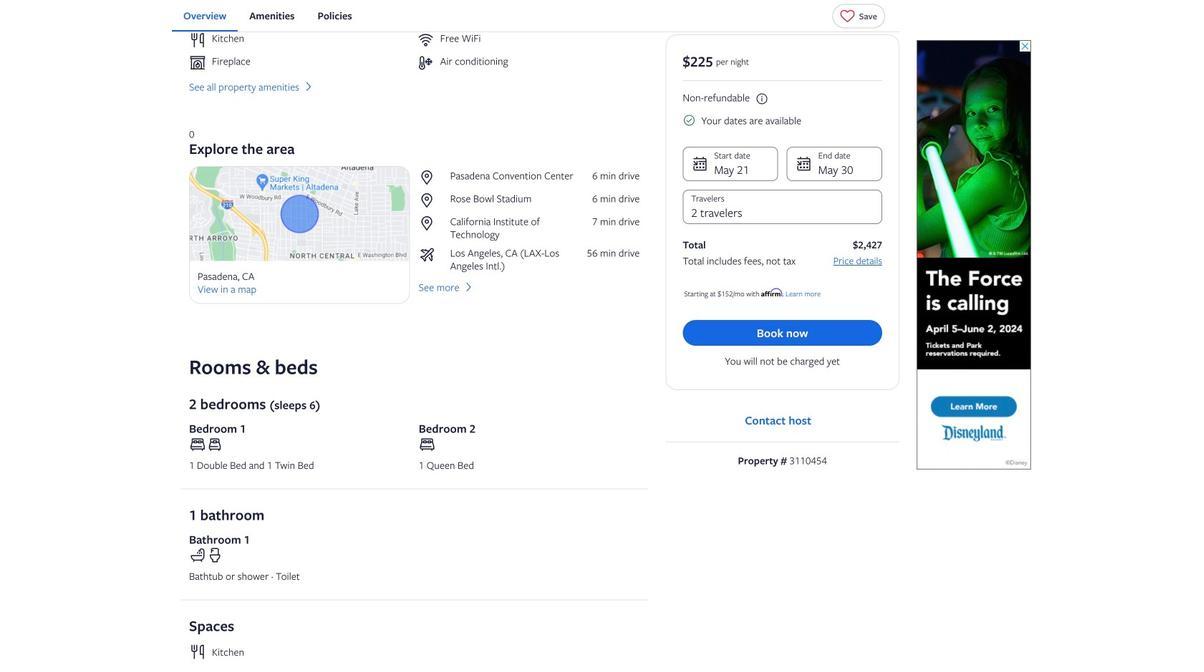 Task type: locate. For each thing, give the bounding box(es) containing it.
2 popular location image from the top
[[419, 215, 445, 232]]

popular location image
[[419, 192, 445, 209]]

0 vertical spatial popular location image
[[419, 169, 445, 186]]

popular location image
[[419, 169, 445, 186], [419, 215, 445, 232]]

0 horizontal spatial medium image
[[302, 80, 315, 93]]

1 vertical spatial list
[[419, 169, 640, 272]]

medium image
[[302, 80, 315, 93], [463, 281, 475, 294]]

list
[[172, 0, 900, 32], [419, 169, 640, 272]]

list item
[[189, 32, 412, 49], [418, 32, 640, 49], [189, 55, 412, 72], [418, 55, 640, 72]]

small image
[[683, 114, 696, 127]]

1 vertical spatial popular location image
[[419, 215, 445, 232]]

popular location image down popular location image
[[419, 215, 445, 232]]

popular location image up popular location image
[[419, 169, 445, 186]]

0 vertical spatial medium image
[[302, 80, 315, 93]]

1 vertical spatial medium image
[[463, 281, 475, 294]]



Task type: describe. For each thing, give the bounding box(es) containing it.
0 vertical spatial list
[[172, 0, 900, 32]]

1 horizontal spatial medium image
[[463, 281, 475, 294]]

airport image
[[419, 247, 445, 264]]

map image
[[189, 166, 410, 261]]

1 popular location image from the top
[[419, 169, 445, 186]]



Task type: vqa. For each thing, say whether or not it's contained in the screenshot.
application in "Wizard" REGION
no



